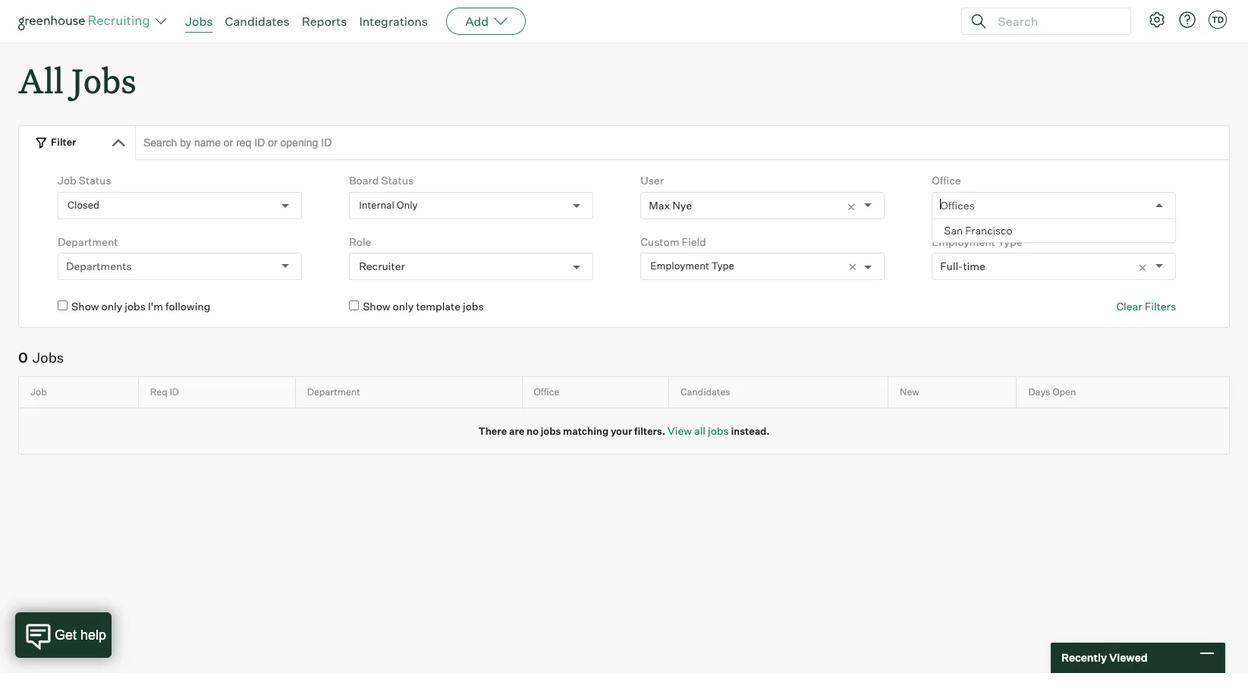 Task type: describe. For each thing, give the bounding box(es) containing it.
1 vertical spatial candidates
[[681, 386, 731, 398]]

jobs right the template
[[463, 300, 484, 313]]

show only template jobs
[[363, 300, 484, 313]]

filter
[[51, 136, 76, 148]]

1 horizontal spatial employment type
[[932, 235, 1023, 248]]

candidates link
[[225, 14, 290, 29]]

internal only
[[359, 199, 418, 211]]

recruiter
[[359, 260, 405, 273]]

following
[[165, 300, 210, 313]]

offices
[[941, 199, 975, 212]]

full-
[[941, 260, 963, 273]]

0 horizontal spatial office
[[534, 386, 560, 398]]

view
[[668, 424, 692, 437]]

configure image
[[1148, 11, 1166, 29]]

closed
[[68, 199, 99, 211]]

0 vertical spatial candidates
[[225, 14, 290, 29]]

new
[[900, 386, 920, 398]]

clear filters
[[1117, 300, 1177, 313]]

nye
[[673, 199, 692, 212]]

san
[[944, 224, 963, 237]]

full-time
[[941, 260, 986, 273]]

td
[[1212, 14, 1224, 25]]

job status
[[58, 174, 111, 187]]

time
[[963, 260, 986, 273]]

0 jobs
[[18, 349, 64, 366]]

Search text field
[[994, 10, 1117, 32]]

Show only jobs I'm following checkbox
[[58, 301, 68, 311]]

jobs right all
[[708, 424, 729, 437]]

job for job
[[30, 386, 47, 398]]

full-time option
[[941, 260, 986, 273]]

td button
[[1206, 8, 1230, 32]]

board
[[349, 174, 379, 187]]

jobs left i'm
[[125, 300, 146, 313]]

user
[[641, 174, 664, 187]]

field
[[682, 235, 706, 248]]

job for job status
[[58, 174, 77, 187]]

board status
[[349, 174, 414, 187]]

custom
[[641, 235, 680, 248]]

clear value image
[[1138, 263, 1148, 273]]

instead.
[[731, 425, 770, 437]]

max nye
[[649, 199, 692, 212]]

Show only template jobs checkbox
[[349, 301, 359, 311]]

integrations link
[[359, 14, 428, 29]]

all jobs
[[18, 58, 136, 102]]

internal
[[359, 199, 395, 211]]

are
[[509, 425, 525, 437]]

only for jobs
[[101, 300, 122, 313]]

greenhouse recruiting image
[[18, 12, 155, 30]]

0 vertical spatial employment
[[932, 235, 996, 248]]

status for board status
[[381, 174, 414, 187]]

there are no jobs matching your filters. view all jobs instead.
[[478, 424, 770, 437]]

recently viewed
[[1062, 651, 1148, 664]]

view all jobs link
[[668, 424, 729, 437]]

role
[[349, 235, 371, 248]]

status for job status
[[79, 174, 111, 187]]

viewed
[[1110, 651, 1148, 664]]

clear value image
[[846, 202, 857, 212]]

reports link
[[302, 14, 347, 29]]

matching
[[563, 425, 609, 437]]



Task type: vqa. For each thing, say whether or not it's contained in the screenshot.
6:43am
no



Task type: locate. For each thing, give the bounding box(es) containing it.
1 horizontal spatial show
[[363, 300, 391, 313]]

clear
[[1117, 300, 1143, 313]]

office
[[932, 174, 961, 187], [534, 386, 560, 398]]

1 horizontal spatial status
[[381, 174, 414, 187]]

td button
[[1209, 11, 1227, 29]]

days
[[1029, 386, 1051, 398]]

show
[[71, 300, 99, 313], [363, 300, 391, 313]]

there
[[478, 425, 507, 437]]

0 horizontal spatial employment
[[651, 260, 709, 272]]

only down departments
[[101, 300, 122, 313]]

0 horizontal spatial employment type
[[651, 260, 735, 272]]

show right show only template jobs checkbox
[[363, 300, 391, 313]]

0 horizontal spatial only
[[101, 300, 122, 313]]

0 vertical spatial type
[[998, 235, 1023, 248]]

only left the template
[[393, 300, 414, 313]]

jobs right no
[[541, 425, 561, 437]]

1 vertical spatial employment
[[651, 260, 709, 272]]

0 horizontal spatial show
[[71, 300, 99, 313]]

jobs for 0 jobs
[[32, 349, 64, 366]]

days open
[[1029, 386, 1076, 398]]

candidates up all
[[681, 386, 731, 398]]

open
[[1053, 386, 1076, 398]]

employment
[[932, 235, 996, 248], [651, 260, 709, 272]]

id
[[170, 386, 179, 398]]

jobs for all jobs
[[71, 58, 136, 102]]

0 vertical spatial job
[[58, 174, 77, 187]]

job down 0 jobs
[[30, 386, 47, 398]]

1 vertical spatial employment type
[[651, 260, 735, 272]]

jobs inside there are no jobs matching your filters. view all jobs instead.
[[541, 425, 561, 437]]

jobs
[[125, 300, 146, 313], [463, 300, 484, 313], [708, 424, 729, 437], [541, 425, 561, 437]]

only
[[397, 199, 418, 211]]

only
[[101, 300, 122, 313], [393, 300, 414, 313]]

jobs
[[185, 14, 213, 29], [71, 58, 136, 102], [32, 349, 64, 366]]

0 vertical spatial employment type
[[932, 235, 1023, 248]]

1 horizontal spatial office
[[932, 174, 961, 187]]

1 only from the left
[[101, 300, 122, 313]]

employment type up time
[[932, 235, 1023, 248]]

i'm
[[148, 300, 163, 313]]

candidates
[[225, 14, 290, 29], [681, 386, 731, 398]]

jobs link
[[185, 14, 213, 29]]

0 vertical spatial department
[[58, 235, 118, 248]]

job up closed at the top left of the page
[[58, 174, 77, 187]]

departments
[[66, 260, 132, 273]]

san francisco option
[[933, 219, 1176, 242]]

recently
[[1062, 651, 1107, 664]]

san francisco
[[944, 224, 1013, 237]]

status up closed at the top left of the page
[[79, 174, 111, 187]]

jobs left the candidates link
[[185, 14, 213, 29]]

show for show only template jobs
[[363, 300, 391, 313]]

type
[[998, 235, 1023, 248], [712, 260, 735, 272]]

2 show from the left
[[363, 300, 391, 313]]

integrations
[[359, 14, 428, 29]]

0 vertical spatial office
[[932, 174, 961, 187]]

your
[[611, 425, 632, 437]]

0 horizontal spatial job
[[30, 386, 47, 398]]

clear value element
[[846, 193, 865, 218], [1138, 254, 1156, 279]]

1 status from the left
[[79, 174, 111, 187]]

filters
[[1145, 300, 1177, 313]]

0 horizontal spatial status
[[79, 174, 111, 187]]

custom field
[[641, 235, 706, 248]]

0 horizontal spatial type
[[712, 260, 735, 272]]

1 vertical spatial type
[[712, 260, 735, 272]]

1 horizontal spatial only
[[393, 300, 414, 313]]

1 horizontal spatial clear value element
[[1138, 254, 1156, 279]]

1 show from the left
[[71, 300, 99, 313]]

2 only from the left
[[393, 300, 414, 313]]

0 horizontal spatial clear value element
[[846, 193, 865, 218]]

0 horizontal spatial jobs
[[32, 349, 64, 366]]

max
[[649, 199, 670, 212]]

2 horizontal spatial jobs
[[185, 14, 213, 29]]

office up the offices
[[932, 174, 961, 187]]

add button
[[446, 8, 526, 35]]

add
[[465, 14, 489, 29]]

1 vertical spatial jobs
[[71, 58, 136, 102]]

req
[[150, 386, 168, 398]]

1 horizontal spatial department
[[307, 386, 360, 398]]

clear value element for user
[[846, 193, 865, 218]]

Search by name or req ID or opening ID text field
[[135, 125, 1230, 160]]

2 vertical spatial jobs
[[32, 349, 64, 366]]

1 vertical spatial job
[[30, 386, 47, 398]]

1 horizontal spatial jobs
[[71, 58, 136, 102]]

0 vertical spatial jobs
[[185, 14, 213, 29]]

req id
[[150, 386, 179, 398]]

0 vertical spatial clear value element
[[846, 193, 865, 218]]

no
[[527, 425, 539, 437]]

only for template
[[393, 300, 414, 313]]

employment down custom field
[[651, 260, 709, 272]]

candidates right 'jobs' link
[[225, 14, 290, 29]]

1 horizontal spatial job
[[58, 174, 77, 187]]

2 status from the left
[[381, 174, 414, 187]]

1 horizontal spatial candidates
[[681, 386, 731, 398]]

clear filters link
[[1117, 299, 1177, 314]]

job
[[58, 174, 77, 187], [30, 386, 47, 398]]

employment type down field
[[651, 260, 735, 272]]

max nye option
[[649, 199, 692, 212]]

jobs right 0
[[32, 349, 64, 366]]

clear value element for employment type
[[1138, 254, 1156, 279]]

show for show only jobs i'm following
[[71, 300, 99, 313]]

1 vertical spatial clear value element
[[1138, 254, 1156, 279]]

reports
[[302, 14, 347, 29]]

jobs down greenhouse recruiting image in the left of the page
[[71, 58, 136, 102]]

1 vertical spatial office
[[534, 386, 560, 398]]

office up no
[[534, 386, 560, 398]]

all
[[694, 424, 706, 437]]

template
[[416, 300, 461, 313]]

employment type
[[932, 235, 1023, 248], [651, 260, 735, 272]]

department
[[58, 235, 118, 248], [307, 386, 360, 398]]

all
[[18, 58, 64, 102]]

status
[[79, 174, 111, 187], [381, 174, 414, 187]]

0
[[18, 349, 28, 366]]

status up "internal only"
[[381, 174, 414, 187]]

francisco
[[966, 224, 1013, 237]]

1 vertical spatial department
[[307, 386, 360, 398]]

show right "show only jobs i'm following" checkbox
[[71, 300, 99, 313]]

employment up full-time option
[[932, 235, 996, 248]]

0 horizontal spatial candidates
[[225, 14, 290, 29]]

1 horizontal spatial employment
[[932, 235, 996, 248]]

show only jobs i'm following
[[71, 300, 210, 313]]

None field
[[941, 193, 944, 218]]

0 horizontal spatial department
[[58, 235, 118, 248]]

1 horizontal spatial type
[[998, 235, 1023, 248]]

filters.
[[635, 425, 666, 437]]



